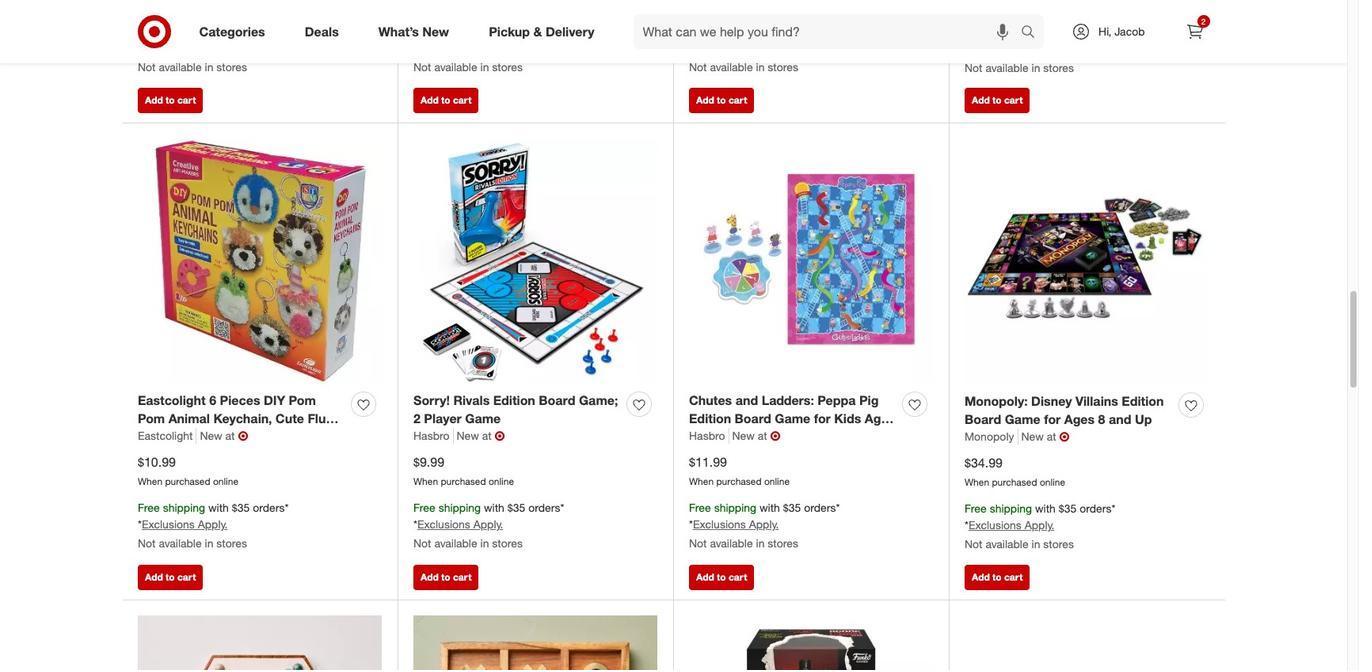 Task type: locate. For each thing, give the bounding box(es) containing it.
game down rivals
[[465, 411, 501, 427]]

and right 8
[[1109, 412, 1132, 428]]

hasbro link up $11.99
[[689, 428, 729, 444]]

hi,
[[1099, 25, 1112, 38]]

at inside eastcolight new at ¬
[[225, 429, 235, 443]]

chutes and ladders: peppa pig edition board game for kids ages 3 and up, for 2-4 players
[[689, 393, 895, 445]]

game inside sorry! rivals edition board game; 2 player game
[[465, 411, 501, 427]]

apply.
[[198, 41, 228, 54], [749, 41, 779, 54], [1025, 42, 1055, 55], [198, 518, 228, 532], [473, 518, 503, 532], [749, 518, 779, 532], [1025, 519, 1055, 533]]

girls
[[217, 429, 245, 445]]

for down the animal
[[197, 429, 213, 445]]

2 horizontal spatial board
[[965, 412, 1002, 428]]

edition
[[493, 393, 535, 409], [1122, 394, 1164, 410], [689, 411, 731, 427]]

when inside "$9.99 when purchased online"
[[414, 476, 438, 488]]

new down player
[[457, 429, 479, 443]]

hasbro new at ¬ for board
[[689, 428, 781, 444]]

game down ladders:
[[775, 411, 811, 427]]

ages
[[865, 411, 895, 427], [1064, 412, 1095, 428]]

2 hasbro from the left
[[689, 429, 725, 443]]

and inside monopoly: disney villains edition board game for ages 8 and up
[[1109, 412, 1132, 428]]

funko five nights at freddy's funko scare-in-the-box game image
[[689, 617, 933, 671], [689, 617, 933, 671]]

when for $34.99
[[965, 477, 990, 488]]

sorry! rivals edition board game; 2 player game image
[[414, 139, 658, 383], [414, 139, 658, 383]]

ages left 8
[[1064, 412, 1095, 428]]

purchased inside "$9.99 when purchased online"
[[441, 476, 486, 488]]

0 horizontal spatial 2
[[414, 411, 421, 427]]

new for monopoly: disney villains edition board game for ages 8 and up
[[1022, 430, 1044, 443]]

edition up up
[[1122, 394, 1164, 410]]

online for $11.99
[[764, 476, 790, 488]]

0 horizontal spatial hasbro new at ¬
[[414, 428, 505, 444]]

game up monopoly new at ¬
[[1005, 412, 1041, 428]]

1 horizontal spatial 2
[[1202, 17, 1206, 26]]

0 vertical spatial kids
[[834, 411, 861, 427]]

game inside monopoly: disney villains edition board game for ages 8 and up
[[1005, 412, 1041, 428]]

1 horizontal spatial edition
[[689, 411, 731, 427]]

monopoly new at ¬
[[965, 429, 1070, 445]]

$9.99 when purchased online
[[414, 455, 514, 488]]

sorry!
[[414, 393, 450, 409]]

at down monopoly: disney villains edition board game for ages 8 and up
[[1047, 430, 1056, 443]]

edition inside sorry! rivals edition board game; 2 player game
[[493, 393, 535, 409]]

6
[[209, 393, 216, 409]]

for
[[814, 411, 831, 427], [1044, 412, 1061, 428], [197, 429, 213, 445], [750, 429, 766, 445]]

2 down the sorry!
[[414, 411, 421, 427]]

hasbro
[[414, 429, 450, 443], [689, 429, 725, 443]]

2 inside sorry! rivals edition board game; 2 player game
[[414, 411, 421, 427]]

free shipping with $35 orders* * exclusions apply. not available in stores
[[138, 24, 289, 73], [689, 24, 840, 73], [965, 25, 1116, 74], [138, 502, 289, 551], [414, 502, 564, 551], [689, 502, 840, 551], [965, 503, 1116, 552]]

hasbro link down player
[[414, 428, 454, 444]]

purchased inside $10.99 when purchased online
[[165, 476, 210, 488]]

1 horizontal spatial pom
[[289, 393, 316, 409]]

1 horizontal spatial hasbro
[[689, 429, 725, 443]]

$35
[[232, 24, 250, 38], [508, 24, 525, 38], [783, 24, 801, 38], [1059, 25, 1077, 39], [232, 502, 250, 515], [508, 502, 525, 515], [783, 502, 801, 515], [1059, 503, 1077, 516]]

online for $34.99
[[1040, 477, 1066, 488]]

villains
[[1076, 394, 1118, 410]]

exclusions
[[142, 41, 195, 54], [693, 41, 746, 54], [969, 42, 1022, 55], [142, 518, 195, 532], [417, 518, 470, 532], [693, 518, 746, 532], [969, 519, 1022, 533]]

categories link
[[186, 14, 285, 49]]

add
[[145, 94, 163, 106], [421, 94, 439, 106], [696, 94, 714, 106], [972, 94, 990, 106], [145, 572, 163, 584], [421, 572, 439, 584], [696, 572, 714, 584], [972, 572, 990, 584]]

monopoly: disney villains edition board game for ages 8 and up link
[[965, 393, 1172, 429]]

monopoly: disney villains edition board game for ages 8 and up
[[965, 394, 1164, 428]]

when down $9.99 on the left
[[414, 476, 438, 488]]

0 horizontal spatial edition
[[493, 393, 535, 409]]

at inside monopoly new at ¬
[[1047, 430, 1056, 443]]

online
[[213, 476, 238, 488], [489, 476, 514, 488], [764, 476, 790, 488], [1040, 477, 1066, 488]]

in down categories
[[205, 60, 213, 73]]

when
[[138, 476, 163, 488], [414, 476, 438, 488], [689, 476, 714, 488], [965, 477, 990, 488]]

purchased down '$10.99'
[[165, 476, 210, 488]]

eastcolight up '$10.99'
[[138, 429, 193, 443]]

1 horizontal spatial and
[[736, 393, 758, 409]]

new right what's
[[423, 23, 449, 39]]

and right the chutes
[[736, 393, 758, 409]]

ages down pig
[[865, 411, 895, 427]]

keychain
[[138, 429, 193, 445]]

0 horizontal spatial hasbro link
[[414, 428, 454, 444]]

1 hasbro from the left
[[414, 429, 450, 443]]

with
[[208, 24, 229, 38], [484, 24, 505, 38], [760, 24, 780, 38], [1035, 25, 1056, 39], [208, 502, 229, 515], [484, 502, 505, 515], [760, 502, 780, 515], [1035, 503, 1056, 516]]

ladders:
[[762, 393, 814, 409]]

stores
[[217, 60, 247, 73], [492, 60, 523, 73], [768, 60, 798, 73], [1044, 61, 1074, 74], [217, 537, 247, 551], [492, 537, 523, 551], [768, 537, 798, 551], [1044, 538, 1074, 552]]

0 horizontal spatial hasbro
[[414, 429, 450, 443]]

board left game; at the left bottom of the page
[[539, 393, 576, 409]]

sorry! rivals edition board game; 2 player game link
[[414, 392, 620, 428]]

1 vertical spatial eastcolight
[[138, 429, 193, 443]]

in
[[205, 60, 213, 73], [480, 60, 489, 73], [756, 60, 765, 73], [1032, 61, 1040, 74], [205, 537, 213, 551], [480, 537, 489, 551], [756, 537, 765, 551], [1032, 538, 1040, 552]]

what's new
[[378, 23, 449, 39]]

game
[[465, 411, 501, 427], [775, 411, 811, 427], [1005, 412, 1041, 428]]

not
[[138, 60, 156, 73], [414, 60, 431, 73], [689, 60, 707, 73], [965, 61, 983, 74], [138, 537, 156, 551], [414, 537, 431, 551], [689, 537, 707, 551], [965, 538, 983, 552]]

eastcolight link
[[138, 428, 197, 444]]

1 horizontal spatial game
[[775, 411, 811, 427]]

new inside monopoly new at ¬
[[1022, 430, 1044, 443]]

0 horizontal spatial ages
[[865, 411, 895, 427]]

kids down keychain, at left
[[249, 429, 276, 445]]

online down monopoly new at ¬
[[1040, 477, 1066, 488]]

at left 2-
[[758, 429, 767, 443]]

purchased inside $34.99 when purchased online
[[992, 477, 1037, 488]]

0 horizontal spatial and
[[700, 429, 722, 445]]

board inside chutes and ladders: peppa pig edition board game for kids ages 3 and up, for 2-4 players
[[735, 411, 771, 427]]

¬ down monopoly: disney villains edition board game for ages 8 and up
[[1060, 429, 1070, 445]]

2-
[[770, 429, 782, 445]]

brass and wood tic-tac-toe game - 10pc - hearth & hand™ with magnolia image
[[414, 617, 658, 671], [414, 617, 658, 671]]

for inside monopoly: disney villains edition board game for ages 8 and up
[[1044, 412, 1061, 428]]

board up monopoly
[[965, 412, 1002, 428]]

2 horizontal spatial and
[[1109, 412, 1132, 428]]

players
[[793, 429, 837, 445]]

at
[[225, 429, 235, 443], [482, 429, 492, 443], [758, 429, 767, 443], [1047, 430, 1056, 443]]

purchased down $34.99
[[992, 477, 1037, 488]]

0 vertical spatial pom
[[289, 393, 316, 409]]

to
[[166, 94, 175, 106], [441, 94, 450, 106], [717, 94, 726, 106], [993, 94, 1002, 106], [166, 572, 175, 584], [441, 572, 450, 584], [717, 572, 726, 584], [993, 572, 1002, 584]]

online inside $34.99 when purchased online
[[1040, 477, 1066, 488]]

1 vertical spatial kids
[[249, 429, 276, 445]]

add to cart button
[[138, 88, 203, 113], [414, 88, 479, 113], [689, 88, 754, 113], [965, 88, 1030, 113], [138, 565, 203, 591], [414, 565, 479, 591], [689, 565, 754, 591], [965, 565, 1030, 591]]

eastcolight up the animal
[[138, 393, 206, 409]]

new down the animal
[[200, 429, 222, 443]]

star checkers game - 61pc - hearth & hand™ with magnolia image
[[138, 617, 382, 671], [138, 617, 382, 671]]

purchased
[[165, 476, 210, 488], [441, 476, 486, 488], [717, 476, 762, 488], [992, 477, 1037, 488]]

pom up keychain
[[138, 411, 165, 427]]

eastcolight 6 pieces diy pom pom animal keychain, cute fluffy keychain for girls kids
[[138, 393, 341, 445]]

eastcolight for eastcolight new at ¬
[[138, 429, 193, 443]]

when inside $10.99 when purchased online
[[138, 476, 163, 488]]

2 hasbro link from the left
[[689, 428, 729, 444]]

¬ down sorry! rivals edition board game; 2 player game
[[495, 428, 505, 444]]

keychain,
[[213, 411, 272, 427]]

edition right rivals
[[493, 393, 535, 409]]

online for $9.99
[[489, 476, 514, 488]]

shipping
[[163, 24, 205, 38], [439, 24, 481, 38], [714, 24, 757, 38], [990, 25, 1032, 39], [163, 502, 205, 515], [439, 502, 481, 515], [714, 502, 757, 515], [990, 503, 1032, 516]]

when down $34.99
[[965, 477, 990, 488]]

*
[[138, 41, 142, 54], [689, 41, 693, 54], [965, 42, 969, 55], [138, 518, 142, 532], [414, 518, 417, 532], [689, 518, 693, 532], [965, 519, 969, 533]]

0 vertical spatial eastcolight
[[138, 393, 206, 409]]

for down disney
[[1044, 412, 1061, 428]]

disney
[[1032, 394, 1072, 410]]

1 eastcolight from the top
[[138, 393, 206, 409]]

1 horizontal spatial hasbro link
[[689, 428, 729, 444]]

when inside $34.99 when purchased online
[[965, 477, 990, 488]]

pom
[[289, 393, 316, 409], [138, 411, 165, 427]]

1 vertical spatial pom
[[138, 411, 165, 427]]

1 vertical spatial 2
[[414, 411, 421, 427]]

purchased down $9.99 on the left
[[441, 476, 486, 488]]

purchased for $34.99
[[992, 477, 1037, 488]]

in down "$9.99 when purchased online"
[[480, 537, 489, 551]]

board up up,
[[735, 411, 771, 427]]

online down girls
[[213, 476, 238, 488]]

eastcolight inside 'eastcolight 6 pieces diy pom pom animal keychain, cute fluffy keychain for girls kids'
[[138, 393, 206, 409]]

0 horizontal spatial board
[[539, 393, 576, 409]]

sorry! rivals edition board game; 2 player game
[[414, 393, 618, 427]]

hasbro up $11.99
[[689, 429, 725, 443]]

¬ for animal
[[238, 428, 248, 444]]

1 vertical spatial and
[[1109, 412, 1132, 428]]

kids down the peppa
[[834, 411, 861, 427]]

up,
[[726, 429, 746, 445]]

1 horizontal spatial ages
[[1064, 412, 1095, 428]]

hasbro link
[[414, 428, 454, 444], [689, 428, 729, 444]]

2 horizontal spatial game
[[1005, 412, 1041, 428]]

new inside eastcolight new at ¬
[[200, 429, 222, 443]]

chutes and ladders: peppa pig edition board game for kids ages 3 and up, for 2-4 players image
[[689, 139, 933, 383], [689, 139, 933, 383]]

pom up cute
[[289, 393, 316, 409]]

online down 2-
[[764, 476, 790, 488]]

online inside "$9.99 when purchased online"
[[489, 476, 514, 488]]

¬
[[238, 428, 248, 444], [495, 428, 505, 444], [770, 428, 781, 444], [1060, 429, 1070, 445]]

game for ladders:
[[775, 411, 811, 427]]

when inside $11.99 when purchased online
[[689, 476, 714, 488]]

purchased for $11.99
[[717, 476, 762, 488]]

orders*
[[253, 24, 289, 38], [528, 24, 564, 38], [804, 24, 840, 38], [1080, 25, 1116, 39], [253, 502, 289, 515], [528, 502, 564, 515], [804, 502, 840, 515], [1080, 503, 1116, 516]]

2
[[1202, 17, 1206, 26], [414, 411, 421, 427]]

game inside chutes and ladders: peppa pig edition board game for kids ages 3 and up, for 2-4 players
[[775, 411, 811, 427]]

new up $34.99 when purchased online on the bottom right
[[1022, 430, 1044, 443]]

kids
[[834, 411, 861, 427], [249, 429, 276, 445]]

pickup & delivery
[[489, 23, 595, 39]]

1 horizontal spatial board
[[735, 411, 771, 427]]

in down $10.99 when purchased online
[[205, 537, 213, 551]]

hi, jacob
[[1099, 25, 1145, 38]]

¬ for board
[[770, 428, 781, 444]]

in down $11.99 when purchased online
[[756, 537, 765, 551]]

monopoly link
[[965, 429, 1018, 445]]

1 horizontal spatial kids
[[834, 411, 861, 427]]

and
[[736, 393, 758, 409], [1109, 412, 1132, 428], [700, 429, 722, 445]]

2 horizontal spatial edition
[[1122, 394, 1164, 410]]

when down $11.99
[[689, 476, 714, 488]]

online inside $10.99 when purchased online
[[213, 476, 238, 488]]

pickup & delivery link
[[475, 14, 614, 49]]

1 hasbro link from the left
[[414, 428, 454, 444]]

add to cart
[[145, 94, 196, 106], [421, 94, 472, 106], [696, 94, 747, 106], [972, 94, 1023, 106], [145, 572, 196, 584], [421, 572, 472, 584], [696, 572, 747, 584], [972, 572, 1023, 584]]

board
[[539, 393, 576, 409], [735, 411, 771, 427], [965, 412, 1002, 428]]

purchased inside $11.99 when purchased online
[[717, 476, 762, 488]]

0 horizontal spatial kids
[[249, 429, 276, 445]]

exclusions apply. button
[[142, 40, 228, 56], [693, 40, 779, 56], [969, 41, 1055, 57], [142, 518, 228, 533], [417, 518, 503, 533], [693, 518, 779, 533], [969, 518, 1055, 534]]

2 hasbro new at ¬ from the left
[[689, 428, 781, 444]]

0 vertical spatial 2
[[1202, 17, 1206, 26]]

pieces
[[220, 393, 260, 409]]

at down keychain, at left
[[225, 429, 235, 443]]

board inside sorry! rivals edition board game; 2 player game
[[539, 393, 576, 409]]

hasbro new at ¬ up $11.99 when purchased online
[[689, 428, 781, 444]]

1 hasbro new at ¬ from the left
[[414, 428, 505, 444]]

free
[[138, 24, 160, 38], [414, 24, 436, 38], [689, 24, 711, 38], [965, 25, 987, 39], [138, 502, 160, 515], [414, 502, 436, 515], [689, 502, 711, 515], [965, 503, 987, 516]]

new left 2-
[[732, 429, 755, 443]]

at down rivals
[[482, 429, 492, 443]]

1 horizontal spatial hasbro new at ¬
[[689, 428, 781, 444]]

and right 3
[[700, 429, 722, 445]]

online inside $11.99 when purchased online
[[764, 476, 790, 488]]

hasbro new at ¬ down player
[[414, 428, 505, 444]]

online for $10.99
[[213, 476, 238, 488]]

¬ left 4
[[770, 428, 781, 444]]

fluffy
[[308, 411, 341, 427]]

¬ down keychain, at left
[[238, 428, 248, 444]]

cart
[[177, 94, 196, 106], [453, 94, 472, 106], [729, 94, 747, 106], [1004, 94, 1023, 106], [177, 572, 196, 584], [453, 572, 472, 584], [729, 572, 747, 584], [1004, 572, 1023, 584]]

eastcolight
[[138, 393, 206, 409], [138, 429, 193, 443]]

0 horizontal spatial game
[[465, 411, 501, 427]]

chutes and ladders: peppa pig edition board game for kids ages 3 and up, for 2-4 players link
[[689, 392, 896, 445]]

ages inside monopoly: disney villains edition board game for ages 8 and up
[[1064, 412, 1095, 428]]

when down '$10.99'
[[138, 476, 163, 488]]

hasbro down player
[[414, 429, 450, 443]]

monopoly
[[965, 430, 1014, 443]]

game for edition
[[465, 411, 501, 427]]

available
[[159, 60, 202, 73], [434, 60, 477, 73], [710, 60, 753, 73], [986, 61, 1029, 74], [159, 537, 202, 551], [434, 537, 477, 551], [710, 537, 753, 551], [986, 538, 1029, 552]]

search
[[1014, 25, 1052, 41]]

monopoly: disney villains edition board game for ages 8 and up image
[[965, 139, 1210, 384], [965, 139, 1210, 384]]

2 right jacob
[[1202, 17, 1206, 26]]

purchased down $11.99
[[717, 476, 762, 488]]

eastcolight inside eastcolight new at ¬
[[138, 429, 193, 443]]

new
[[423, 23, 449, 39], [200, 429, 222, 443], [457, 429, 479, 443], [732, 429, 755, 443], [1022, 430, 1044, 443]]

2 eastcolight from the top
[[138, 429, 193, 443]]

jacob
[[1115, 25, 1145, 38]]

online down sorry! rivals edition board game; 2 player game link in the bottom of the page
[[489, 476, 514, 488]]

hasbro link for 2
[[414, 428, 454, 444]]

edition down the chutes
[[689, 411, 731, 427]]



Task type: describe. For each thing, give the bounding box(es) containing it.
cute
[[276, 411, 304, 427]]

ages inside chutes and ladders: peppa pig edition board game for kids ages 3 and up, for 2-4 players
[[865, 411, 895, 427]]

deals link
[[291, 14, 359, 49]]

deals
[[305, 23, 339, 39]]

at for player
[[482, 429, 492, 443]]

$10.99
[[138, 455, 176, 470]]

edition inside chutes and ladders: peppa pig edition board game for kids ages 3 and up, for 2-4 players
[[689, 411, 731, 427]]

in down search button
[[1032, 61, 1040, 74]]

what's new link
[[365, 14, 469, 49]]

3
[[689, 429, 696, 445]]

$11.99 when purchased online
[[689, 455, 790, 488]]

delivery
[[546, 23, 595, 39]]

for left 2-
[[750, 429, 766, 445]]

kids inside chutes and ladders: peppa pig edition board game for kids ages 3 and up, for 2-4 players
[[834, 411, 861, 427]]

when for $11.99
[[689, 476, 714, 488]]

4
[[782, 429, 789, 445]]

search button
[[1014, 14, 1052, 52]]

2 inside 2 link
[[1202, 17, 1206, 26]]

hasbro new at ¬ for player
[[414, 428, 505, 444]]

eastcolight for eastcolight 6 pieces diy pom pom animal keychain, cute fluffy keychain for girls kids
[[138, 393, 206, 409]]

new for sorry! rivals edition board game; 2 player game
[[457, 429, 479, 443]]

at for for
[[1047, 430, 1056, 443]]

0 horizontal spatial pom
[[138, 411, 165, 427]]

hasbro for 2
[[414, 429, 450, 443]]

for up players
[[814, 411, 831, 427]]

animal
[[168, 411, 210, 427]]

board inside monopoly: disney villains edition board game for ages 8 and up
[[965, 412, 1002, 428]]

chutes
[[689, 393, 732, 409]]

pig
[[859, 393, 879, 409]]

in down "what can we help you find? suggestions appear below" search box
[[756, 60, 765, 73]]

new for chutes and ladders: peppa pig edition board game for kids ages 3 and up, for 2-4 players
[[732, 429, 755, 443]]

at for animal
[[225, 429, 235, 443]]

what's
[[378, 23, 419, 39]]

for inside 'eastcolight 6 pieces diy pom pom animal keychain, cute fluffy keychain for girls kids'
[[197, 429, 213, 445]]

$34.99 when purchased online
[[965, 455, 1066, 488]]

in down $34.99 when purchased online on the bottom right
[[1032, 538, 1040, 552]]

$9.99
[[414, 455, 444, 470]]

eastcolight 6 pieces diy pom pom animal keychain, cute fluffy keychain for girls kids link
[[138, 392, 345, 445]]

2 link
[[1178, 14, 1212, 49]]

not available in stores
[[414, 60, 523, 73]]

2 vertical spatial and
[[700, 429, 722, 445]]

hasbro link for edition
[[689, 428, 729, 444]]

player
[[424, 411, 462, 427]]

monopoly:
[[965, 394, 1028, 410]]

edition inside monopoly: disney villains edition board game for ages 8 and up
[[1122, 394, 1164, 410]]

purchased for $9.99
[[441, 476, 486, 488]]

in down free shipping with $35 orders*
[[480, 60, 489, 73]]

new inside 'link'
[[423, 23, 449, 39]]

categories
[[199, 23, 265, 39]]

¬ for for
[[1060, 429, 1070, 445]]

kids inside 'eastcolight 6 pieces diy pom pom animal keychain, cute fluffy keychain for girls kids'
[[249, 429, 276, 445]]

$11.99
[[689, 455, 727, 470]]

rivals
[[453, 393, 490, 409]]

at for board
[[758, 429, 767, 443]]

$10.99 when purchased online
[[138, 455, 238, 488]]

new for eastcolight 6 pieces diy pom pom animal keychain, cute fluffy keychain for girls kids
[[200, 429, 222, 443]]

diy
[[264, 393, 285, 409]]

hasbro for edition
[[689, 429, 725, 443]]

$34.99
[[965, 455, 1003, 471]]

8
[[1098, 412, 1105, 428]]

pickup
[[489, 23, 530, 39]]

eastcolight new at ¬
[[138, 428, 248, 444]]

¬ for player
[[495, 428, 505, 444]]

0 vertical spatial and
[[736, 393, 758, 409]]

when for $9.99
[[414, 476, 438, 488]]

purchased for $10.99
[[165, 476, 210, 488]]

&
[[534, 23, 542, 39]]

free shipping with $35 orders*
[[414, 24, 564, 38]]

eastcolight 6 pieces diy pom pom animal keychain, cute fluffy keychain for girls kids image
[[138, 139, 382, 383]]

up
[[1135, 412, 1152, 428]]

peppa
[[818, 393, 856, 409]]

game;
[[579, 393, 618, 409]]

What can we help you find? suggestions appear below search field
[[633, 14, 1025, 49]]

when for $10.99
[[138, 476, 163, 488]]



Task type: vqa. For each thing, say whether or not it's contained in the screenshot.
first Eastcolight from the bottom
yes



